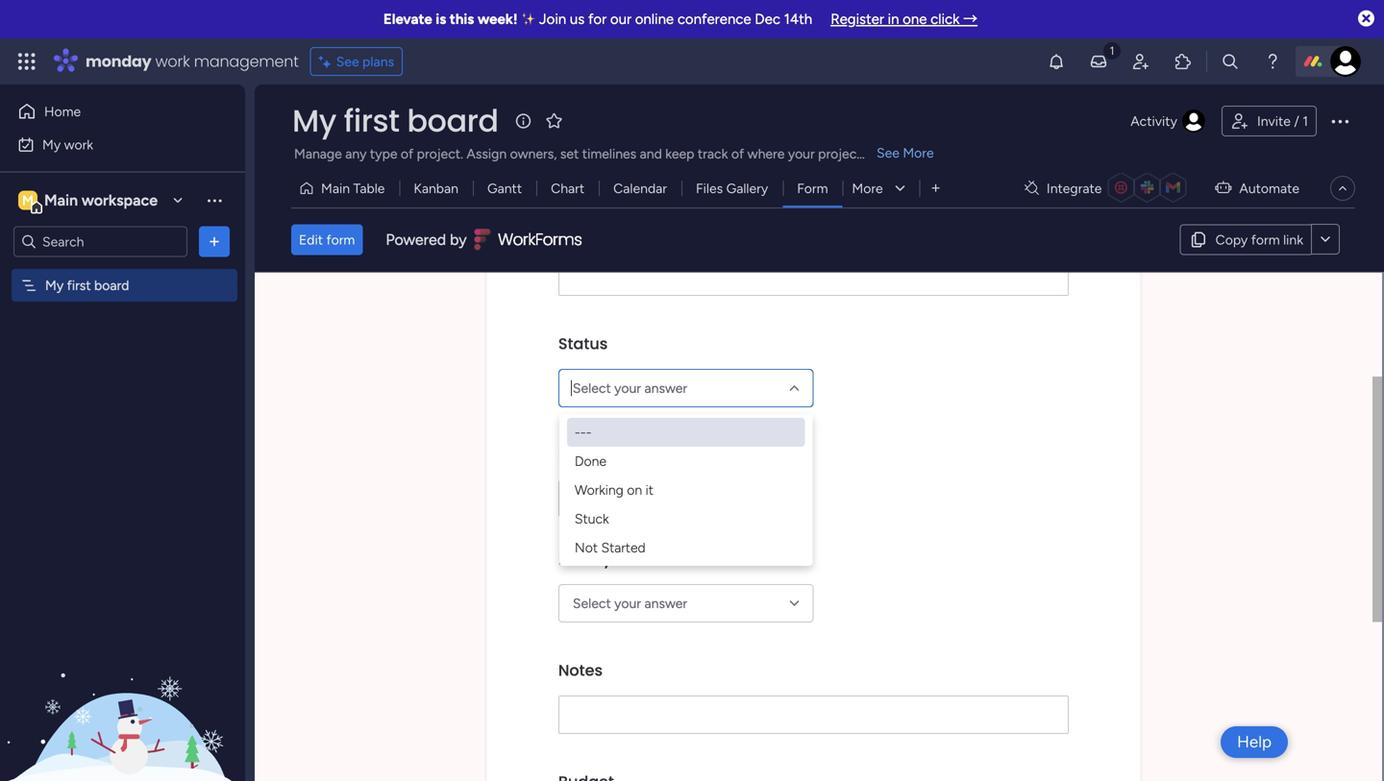 Task type: describe. For each thing, give the bounding box(es) containing it.
link
[[1284, 232, 1304, 248]]

manage
[[294, 146, 342, 162]]

workspace
[[82, 191, 158, 210]]

invite / 1 button
[[1222, 106, 1318, 137]]

management
[[194, 50, 299, 72]]

online
[[635, 11, 674, 28]]

options image
[[1329, 110, 1352, 133]]

more button
[[843, 173, 920, 204]]

where
[[748, 146, 785, 162]]

started
[[602, 540, 646, 556]]

register in one click →
[[831, 11, 978, 28]]

add to favorites image
[[545, 111, 564, 130]]

done
[[575, 453, 607, 470]]

m
[[22, 192, 34, 209]]

copy form link
[[1216, 232, 1304, 248]]

help
[[1238, 733, 1272, 753]]

see plans button
[[310, 47, 403, 76]]

/
[[1295, 113, 1300, 129]]

assign
[[467, 146, 507, 162]]

inbox image
[[1090, 52, 1109, 71]]

edit
[[299, 232, 323, 248]]

date
[[593, 445, 629, 466]]

calendar button
[[599, 173, 682, 204]]

options image
[[205, 232, 224, 251]]

0 vertical spatial board
[[407, 100, 499, 142]]

join
[[539, 11, 567, 28]]

select product image
[[17, 52, 37, 71]]

monday
[[86, 50, 152, 72]]

table
[[353, 180, 385, 197]]

due date group
[[559, 431, 1070, 534]]

see more link
[[875, 143, 936, 163]]

chart button
[[537, 173, 599, 204]]

powered
[[386, 231, 446, 249]]

0 vertical spatial first
[[344, 100, 400, 142]]

invite
[[1258, 113, 1291, 129]]

form for edit
[[326, 232, 355, 248]]

14th
[[784, 11, 813, 28]]

first inside list box
[[67, 277, 91, 294]]

not started
[[575, 540, 646, 556]]

workspace options image
[[205, 191, 224, 210]]

status group
[[559, 319, 1070, 566]]

3 - from the left
[[586, 424, 592, 441]]

autopilot image
[[1216, 175, 1232, 200]]

timelines
[[583, 146, 637, 162]]

my first board list box
[[0, 265, 245, 562]]

gantt button
[[473, 173, 537, 204]]

conference
[[678, 11, 752, 28]]

activity button
[[1124, 106, 1215, 137]]

form
[[798, 180, 829, 197]]

activity
[[1131, 113, 1178, 129]]

help button
[[1222, 727, 1289, 759]]

lottie animation element
[[0, 588, 245, 782]]

manage any type of project. assign owners, set timelines and keep track of where your project stands.
[[294, 146, 908, 162]]

your inside 'status' group
[[615, 380, 642, 396]]

copy form link button
[[1181, 224, 1312, 255]]

stands.
[[866, 146, 908, 162]]

files gallery
[[696, 180, 769, 197]]

edit form
[[299, 232, 355, 248]]

my up manage
[[292, 100, 336, 142]]

my inside button
[[42, 137, 61, 153]]

in
[[888, 11, 900, 28]]

see for see plans
[[336, 53, 359, 70]]

our
[[611, 11, 632, 28]]

---
[[575, 424, 592, 441]]

priority group
[[559, 534, 1070, 646]]

working
[[575, 482, 624, 498]]

form button
[[783, 173, 843, 204]]

status
[[559, 333, 608, 355]]

set
[[561, 146, 579, 162]]

my first board inside list box
[[45, 277, 129, 294]]

copy
[[1216, 232, 1249, 248]]

Notes field
[[559, 696, 1070, 735]]

more inside button
[[852, 180, 884, 197]]

gantt
[[488, 180, 522, 197]]

register
[[831, 11, 885, 28]]

2 - from the left
[[581, 424, 586, 441]]

answer inside 'status' group
[[645, 380, 688, 396]]

notes group
[[559, 646, 1070, 758]]

kanban button
[[400, 173, 473, 204]]

elevate is this week! ✨ join us for our online conference dec 14th
[[384, 11, 813, 28]]

1 - from the left
[[575, 424, 581, 441]]

form for copy
[[1252, 232, 1281, 248]]

Choose a date date field
[[559, 481, 804, 517]]

apps image
[[1174, 52, 1194, 71]]



Task type: vqa. For each thing, say whether or not it's contained in the screenshot.
14th
yes



Task type: locate. For each thing, give the bounding box(es) containing it.
type
[[370, 146, 398, 162]]

0 vertical spatial answer
[[645, 380, 688, 396]]

1 of from the left
[[401, 146, 414, 162]]

1 horizontal spatial see
[[877, 145, 900, 161]]

1 horizontal spatial board
[[407, 100, 499, 142]]

→
[[964, 11, 978, 28]]

main
[[321, 180, 350, 197], [44, 191, 78, 210]]

and
[[640, 146, 662, 162]]

None field
[[559, 258, 1070, 296]]

1 answer from the top
[[645, 380, 688, 396]]

monday work management
[[86, 50, 299, 72]]

home
[[44, 103, 81, 120]]

form left link
[[1252, 232, 1281, 248]]

my inside list box
[[45, 277, 64, 294]]

0 vertical spatial see
[[336, 53, 359, 70]]

0 horizontal spatial form
[[326, 232, 355, 248]]

2 vertical spatial your
[[615, 596, 642, 612]]

2 of from the left
[[732, 146, 745, 162]]

my work
[[42, 137, 93, 153]]

0 horizontal spatial more
[[852, 180, 884, 197]]

workspace image
[[18, 190, 38, 211]]

1 vertical spatial see
[[877, 145, 900, 161]]

2 answer from the top
[[645, 596, 688, 612]]

1 vertical spatial select your answer
[[573, 596, 688, 612]]

select
[[573, 380, 611, 396], [573, 596, 611, 612]]

answer
[[645, 380, 688, 396], [645, 596, 688, 612]]

0 horizontal spatial main
[[44, 191, 78, 210]]

form inside button
[[326, 232, 355, 248]]

0 vertical spatial select your answer
[[573, 380, 688, 396]]

0 vertical spatial your
[[788, 146, 815, 162]]

-
[[575, 424, 581, 441], [581, 424, 586, 441], [586, 424, 592, 441]]

1 vertical spatial select
[[573, 596, 611, 612]]

register in one click → link
[[831, 11, 978, 28]]

0 horizontal spatial of
[[401, 146, 414, 162]]

My first board field
[[288, 100, 504, 142]]

1 horizontal spatial work
[[155, 50, 190, 72]]

select your answer up ---
[[573, 380, 688, 396]]

notifications image
[[1047, 52, 1067, 71]]

home button
[[12, 96, 207, 127]]

more
[[903, 145, 935, 161], [852, 180, 884, 197]]

my down home
[[42, 137, 61, 153]]

1 vertical spatial first
[[67, 277, 91, 294]]

form inside 'button'
[[1252, 232, 1281, 248]]

dapulse integrations image
[[1025, 181, 1040, 196]]

1 vertical spatial work
[[64, 137, 93, 153]]

see plans
[[336, 53, 394, 70]]

project.
[[417, 146, 464, 162]]

due
[[559, 445, 589, 466]]

for
[[589, 11, 607, 28]]

1 horizontal spatial form
[[1252, 232, 1281, 248]]

automate
[[1240, 180, 1300, 197]]

more down 'stands.'
[[852, 180, 884, 197]]

1 image
[[1104, 39, 1121, 61]]

click
[[931, 11, 960, 28]]

search everything image
[[1221, 52, 1241, 71]]

your inside priority group
[[615, 596, 642, 612]]

not
[[575, 540, 598, 556]]

0 horizontal spatial see
[[336, 53, 359, 70]]

more up the add view icon
[[903, 145, 935, 161]]

main for main table
[[321, 180, 350, 197]]

one
[[903, 11, 928, 28]]

main right workspace image on the left top of page
[[44, 191, 78, 210]]

help image
[[1264, 52, 1283, 71]]

files gallery button
[[682, 173, 783, 204]]

form
[[1252, 232, 1281, 248], [326, 232, 355, 248]]

1 vertical spatial my first board
[[45, 277, 129, 294]]

work
[[155, 50, 190, 72], [64, 137, 93, 153]]

answer inside priority group
[[645, 596, 688, 612]]

main table
[[321, 180, 385, 197]]

project
[[819, 146, 862, 162]]

your right where
[[788, 146, 815, 162]]

this
[[450, 11, 474, 28]]

lottie animation image
[[0, 588, 245, 782]]

gallery
[[727, 180, 769, 197]]

0 vertical spatial work
[[155, 50, 190, 72]]

✨
[[521, 11, 536, 28]]

your up date
[[615, 380, 642, 396]]

see left plans
[[336, 53, 359, 70]]

work right monday
[[155, 50, 190, 72]]

show board description image
[[512, 112, 535, 131]]

1 select your answer from the top
[[573, 380, 688, 396]]

Search in workspace field
[[40, 231, 161, 253]]

select your answer down the started
[[573, 596, 688, 612]]

select down priority
[[573, 596, 611, 612]]

my down search in workspace field
[[45, 277, 64, 294]]

my first board up type
[[292, 100, 499, 142]]

1 form from the left
[[1252, 232, 1281, 248]]

select inside priority group
[[573, 596, 611, 612]]

0 vertical spatial more
[[903, 145, 935, 161]]

1 vertical spatial more
[[852, 180, 884, 197]]

stuck
[[575, 511, 609, 527]]

1 vertical spatial your
[[615, 380, 642, 396]]

workspace selection element
[[18, 189, 161, 214]]

on
[[627, 482, 643, 498]]

your down the started
[[615, 596, 642, 612]]

main left table in the top of the page
[[321, 180, 350, 197]]

of
[[401, 146, 414, 162], [732, 146, 745, 162]]

board down search in workspace field
[[94, 277, 129, 294]]

see more
[[877, 145, 935, 161]]

0 horizontal spatial work
[[64, 137, 93, 153]]

main for main workspace
[[44, 191, 78, 210]]

files
[[696, 180, 723, 197]]

add view image
[[932, 182, 940, 195]]

priority
[[559, 548, 612, 570]]

invite / 1
[[1258, 113, 1309, 129]]

my first board
[[292, 100, 499, 142], [45, 277, 129, 294]]

invite members image
[[1132, 52, 1151, 71]]

1
[[1303, 113, 1309, 129]]

select your answer inside priority group
[[573, 596, 688, 612]]

see up the more button
[[877, 145, 900, 161]]

1 horizontal spatial of
[[732, 146, 745, 162]]

main table button
[[291, 173, 400, 204]]

0 horizontal spatial first
[[67, 277, 91, 294]]

0 horizontal spatial my first board
[[45, 277, 129, 294]]

select your answer inside 'status' group
[[573, 380, 688, 396]]

work for monday
[[155, 50, 190, 72]]

1 horizontal spatial my first board
[[292, 100, 499, 142]]

plans
[[363, 53, 394, 70]]

your
[[788, 146, 815, 162], [615, 380, 642, 396], [615, 596, 642, 612]]

1 vertical spatial board
[[94, 277, 129, 294]]

work for my
[[64, 137, 93, 153]]

see for see more
[[877, 145, 900, 161]]

it
[[646, 482, 654, 498]]

1 horizontal spatial main
[[321, 180, 350, 197]]

is
[[436, 11, 446, 28]]

collapse board header image
[[1336, 181, 1351, 196]]

select inside 'status' group
[[573, 380, 611, 396]]

my work button
[[12, 129, 207, 160]]

my first board down search in workspace field
[[45, 277, 129, 294]]

chart
[[551, 180, 585, 197]]

0 horizontal spatial board
[[94, 277, 129, 294]]

powered by
[[386, 231, 467, 249]]

workforms logo image
[[475, 224, 583, 255]]

of right "track"
[[732, 146, 745, 162]]

us
[[570, 11, 585, 28]]

main inside button
[[321, 180, 350, 197]]

form right edit
[[326, 232, 355, 248]]

elevate
[[384, 11, 433, 28]]

first down search in workspace field
[[67, 277, 91, 294]]

keep
[[666, 146, 695, 162]]

2 select your answer from the top
[[573, 596, 688, 612]]

1 horizontal spatial more
[[903, 145, 935, 161]]

john smith image
[[1331, 46, 1362, 77]]

work down home
[[64, 137, 93, 153]]

of right type
[[401, 146, 414, 162]]

see
[[336, 53, 359, 70], [877, 145, 900, 161]]

board inside list box
[[94, 277, 129, 294]]

main inside workspace selection element
[[44, 191, 78, 210]]

week!
[[478, 11, 518, 28]]

kanban
[[414, 180, 459, 197]]

select up ---
[[573, 380, 611, 396]]

1 select from the top
[[573, 380, 611, 396]]

integrate
[[1047, 180, 1103, 197]]

any
[[345, 146, 367, 162]]

my
[[292, 100, 336, 142], [42, 137, 61, 153], [45, 277, 64, 294]]

work inside button
[[64, 137, 93, 153]]

notes
[[559, 660, 603, 682]]

1 horizontal spatial first
[[344, 100, 400, 142]]

dec
[[755, 11, 781, 28]]

due date
[[559, 445, 629, 466]]

first up type
[[344, 100, 400, 142]]

working on it
[[575, 482, 654, 498]]

2 select from the top
[[573, 596, 611, 612]]

see inside button
[[336, 53, 359, 70]]

board up project.
[[407, 100, 499, 142]]

edit form button
[[291, 224, 363, 255]]

2 form from the left
[[326, 232, 355, 248]]

track
[[698, 146, 728, 162]]

calendar
[[614, 180, 667, 197]]

0 vertical spatial select
[[573, 380, 611, 396]]

0 vertical spatial my first board
[[292, 100, 499, 142]]

main workspace
[[44, 191, 158, 210]]

option
[[0, 268, 245, 272]]

owners,
[[510, 146, 557, 162]]

1 vertical spatial answer
[[645, 596, 688, 612]]



